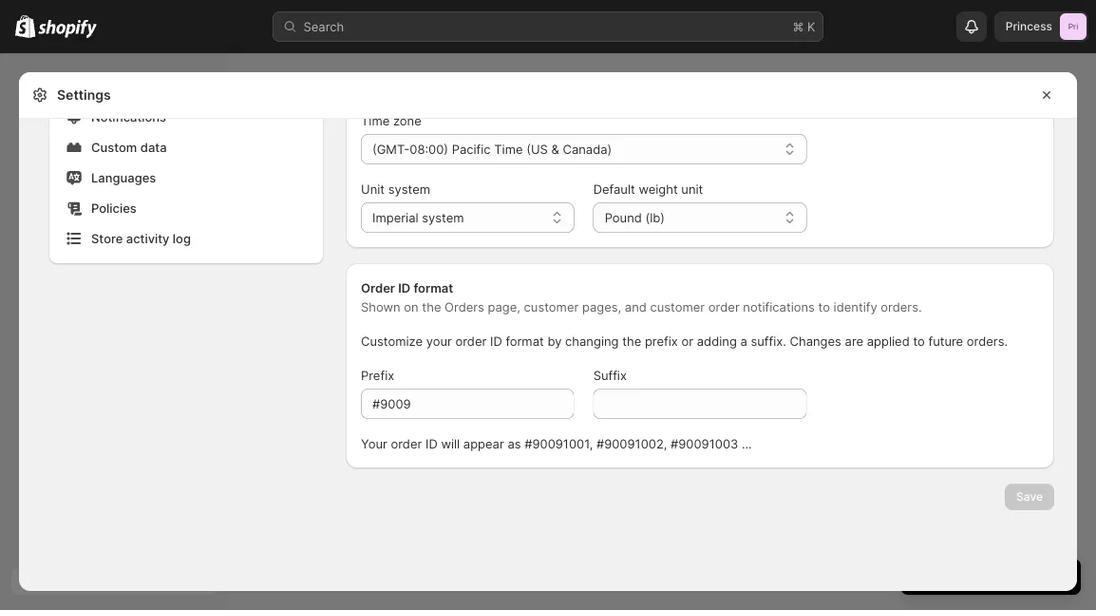 Task type: locate. For each thing, give the bounding box(es) containing it.
format
[[414, 280, 453, 295], [506, 334, 544, 348]]

0 vertical spatial id
[[398, 280, 411, 295]]

canada)
[[563, 142, 612, 156]]

will
[[441, 436, 460, 451]]

2 vertical spatial order
[[391, 436, 422, 451]]

1 customer from the left
[[524, 299, 579, 314]]

1 horizontal spatial format
[[506, 334, 544, 348]]

1 vertical spatial format
[[506, 334, 544, 348]]

order inside order id format shown on the orders page, customer pages, and customer order notifications to identify orders.
[[709, 299, 740, 314]]

0 horizontal spatial time
[[361, 113, 390, 128]]

1 horizontal spatial the
[[623, 334, 642, 348]]

0 vertical spatial the
[[422, 299, 441, 314]]

notifications link
[[61, 104, 312, 130]]

custom
[[91, 140, 137, 154]]

0 horizontal spatial orders.
[[881, 299, 922, 314]]

time left (us
[[494, 142, 523, 156]]

(gmt-
[[372, 142, 410, 156]]

0 horizontal spatial format
[[414, 280, 453, 295]]

unit
[[682, 181, 703, 196]]

to left identify
[[819, 299, 830, 314]]

settings
[[57, 87, 111, 103]]

time zone
[[361, 113, 422, 128]]

system
[[388, 181, 431, 196], [422, 210, 464, 225]]

time left zone
[[361, 113, 390, 128]]

orders. up applied
[[881, 299, 922, 314]]

Suffix text field
[[594, 389, 807, 419]]

notifications
[[91, 109, 166, 124]]

id
[[398, 280, 411, 295], [490, 334, 502, 348], [426, 436, 438, 451]]

orders.
[[881, 299, 922, 314], [967, 334, 1008, 348]]

0 vertical spatial format
[[414, 280, 453, 295]]

1 vertical spatial order
[[456, 334, 487, 348]]

shown
[[361, 299, 401, 314]]

0 horizontal spatial the
[[422, 299, 441, 314]]

store
[[91, 231, 123, 246]]

1 vertical spatial to
[[914, 334, 925, 348]]

as
[[508, 436, 521, 451]]

1 vertical spatial orders.
[[967, 334, 1008, 348]]

adding
[[697, 334, 737, 348]]

1 vertical spatial system
[[422, 210, 464, 225]]

policies link
[[61, 195, 312, 221]]

the inside order id format shown on the orders page, customer pages, and customer order notifications to identify orders.
[[422, 299, 441, 314]]

the
[[422, 299, 441, 314], [623, 334, 642, 348]]

on
[[404, 299, 419, 314]]

0 horizontal spatial customer
[[524, 299, 579, 314]]

customer up by
[[524, 299, 579, 314]]

08:00)
[[410, 142, 448, 156]]

2 horizontal spatial order
[[709, 299, 740, 314]]

to inside order id format shown on the orders page, customer pages, and customer order notifications to identify orders.
[[819, 299, 830, 314]]

#90091003
[[671, 436, 739, 451]]

2 vertical spatial id
[[426, 436, 438, 451]]

system right imperial
[[422, 210, 464, 225]]

notifications
[[743, 299, 815, 314]]

order
[[709, 299, 740, 314], [456, 334, 487, 348], [391, 436, 422, 451]]

0 vertical spatial orders.
[[881, 299, 922, 314]]

format up on in the left of the page
[[414, 280, 453, 295]]

1 vertical spatial time
[[494, 142, 523, 156]]

policies
[[91, 200, 137, 215]]

0 vertical spatial order
[[709, 299, 740, 314]]

store activity log
[[91, 231, 191, 246]]

0 horizontal spatial id
[[398, 280, 411, 295]]

default weight unit
[[594, 181, 703, 196]]

id left "will"
[[426, 436, 438, 451]]

k
[[808, 19, 816, 34]]

order
[[361, 280, 395, 295]]

Prefix text field
[[361, 389, 575, 419]]

to
[[819, 299, 830, 314], [914, 334, 925, 348]]

2 horizontal spatial id
[[490, 334, 502, 348]]

orders. right "future"
[[967, 334, 1008, 348]]

0 vertical spatial to
[[819, 299, 830, 314]]

to left "future"
[[914, 334, 925, 348]]

0 horizontal spatial to
[[819, 299, 830, 314]]

0 vertical spatial time
[[361, 113, 390, 128]]

id down page,
[[490, 334, 502, 348]]

0 vertical spatial system
[[388, 181, 431, 196]]

1 vertical spatial id
[[490, 334, 502, 348]]

1 horizontal spatial customer
[[650, 299, 705, 314]]

system up imperial system
[[388, 181, 431, 196]]

shopify image
[[15, 15, 35, 38]]

the right on in the left of the page
[[422, 299, 441, 314]]

1 vertical spatial the
[[623, 334, 642, 348]]

princess
[[1006, 19, 1053, 33]]

time
[[361, 113, 390, 128], [494, 142, 523, 156]]

the left prefix on the right bottom of the page
[[623, 334, 642, 348]]

1 horizontal spatial id
[[426, 436, 438, 451]]

customize your order id format by changing the prefix or adding a suffix. changes are applied to future orders.
[[361, 334, 1008, 348]]

customer up the customize your order id format by changing the prefix or adding a suffix. changes are applied to future orders.
[[650, 299, 705, 314]]

customer
[[524, 299, 579, 314], [650, 299, 705, 314]]

dialog
[[1085, 72, 1097, 591]]

languages
[[91, 170, 156, 185]]

imperial
[[372, 210, 419, 225]]

id up on in the left of the page
[[398, 280, 411, 295]]

format left by
[[506, 334, 544, 348]]

1 horizontal spatial orders.
[[967, 334, 1008, 348]]

or
[[682, 334, 694, 348]]

your
[[361, 436, 388, 451]]

by
[[548, 334, 562, 348]]

shopify image
[[38, 19, 97, 38]]



Task type: vqa. For each thing, say whether or not it's contained in the screenshot.
future at bottom
yes



Task type: describe. For each thing, give the bounding box(es) containing it.
customize
[[361, 334, 423, 348]]

(lb)
[[646, 210, 665, 225]]

pound (lb)
[[605, 210, 665, 225]]

default
[[594, 181, 635, 196]]

log
[[173, 231, 191, 246]]

order id format shown on the orders page, customer pages, and customer order notifications to identify orders.
[[361, 280, 922, 314]]

custom data
[[91, 140, 167, 154]]

1 horizontal spatial to
[[914, 334, 925, 348]]

⌘
[[793, 19, 804, 34]]

appear
[[464, 436, 504, 451]]

suffix
[[594, 368, 627, 382]]

custom data link
[[61, 134, 312, 161]]

applied
[[867, 334, 910, 348]]

prefix
[[361, 368, 395, 382]]

identify
[[834, 299, 878, 314]]

&
[[552, 142, 560, 156]]

changes
[[790, 334, 842, 348]]

your
[[426, 334, 452, 348]]

store activity log link
[[61, 225, 312, 252]]

a
[[741, 334, 748, 348]]

changing
[[565, 334, 619, 348]]

future
[[929, 334, 964, 348]]

and
[[625, 299, 647, 314]]

settings dialog
[[19, 0, 1078, 591]]

pound
[[605, 210, 642, 225]]

...
[[742, 436, 752, 451]]

your order id will appear as #90091001, #90091002, #90091003 ...
[[361, 436, 752, 451]]

system for unit system
[[388, 181, 431, 196]]

#90091002,
[[597, 436, 667, 451]]

1 horizontal spatial time
[[494, 142, 523, 156]]

data
[[140, 140, 167, 154]]

imperial system
[[372, 210, 464, 225]]

search
[[304, 19, 344, 34]]

activity
[[126, 231, 170, 246]]

pages,
[[582, 299, 622, 314]]

languages link
[[61, 164, 312, 191]]

zone
[[393, 113, 422, 128]]

format inside order id format shown on the orders page, customer pages, and customer order notifications to identify orders.
[[414, 280, 453, 295]]

(gmt-08:00) pacific time (us & canada)
[[372, 142, 612, 156]]

unit
[[361, 181, 385, 196]]

orders. inside order id format shown on the orders page, customer pages, and customer order notifications to identify orders.
[[881, 299, 922, 314]]

princess image
[[1060, 13, 1087, 40]]

(us
[[527, 142, 548, 156]]

0 horizontal spatial order
[[391, 436, 422, 451]]

page,
[[488, 299, 521, 314]]

system for imperial system
[[422, 210, 464, 225]]

suffix.
[[751, 334, 787, 348]]

prefix
[[645, 334, 678, 348]]

pacific
[[452, 142, 491, 156]]

#90091001,
[[525, 436, 593, 451]]

⌘ k
[[793, 19, 816, 34]]

unit system
[[361, 181, 431, 196]]

2 customer from the left
[[650, 299, 705, 314]]

id inside order id format shown on the orders page, customer pages, and customer order notifications to identify orders.
[[398, 280, 411, 295]]

are
[[845, 334, 864, 348]]

1 horizontal spatial order
[[456, 334, 487, 348]]

orders
[[445, 299, 485, 314]]

weight
[[639, 181, 678, 196]]



